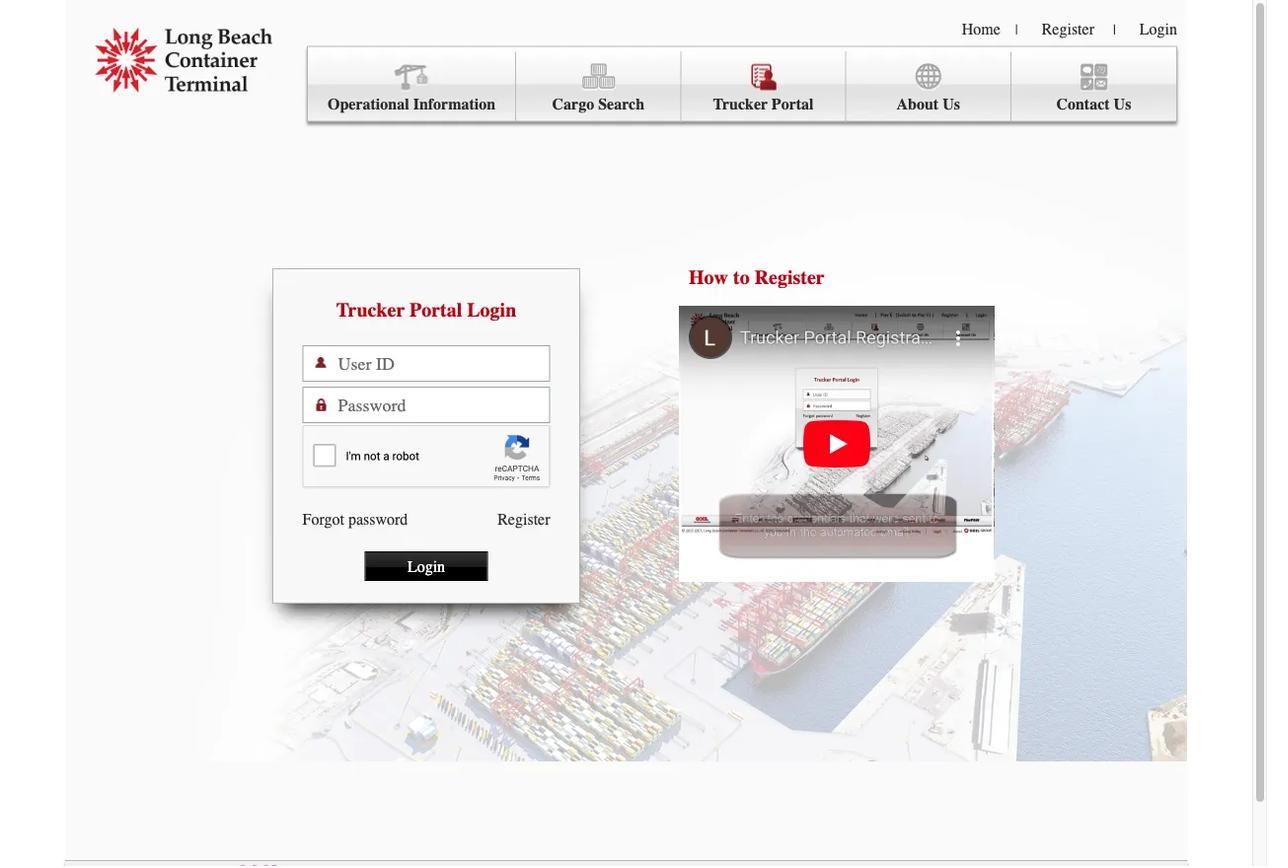 Task type: locate. For each thing, give the bounding box(es) containing it.
0 horizontal spatial login
[[408, 558, 445, 576]]

operational
[[328, 95, 409, 114]]

login down password at the bottom of page
[[408, 558, 445, 576]]

register
[[1042, 20, 1095, 38], [755, 267, 825, 289], [498, 510, 550, 528]]

1 horizontal spatial portal
[[772, 95, 814, 114]]

contact us
[[1057, 95, 1132, 114]]

forgot password
[[303, 510, 408, 528]]

0 horizontal spatial |
[[1016, 22, 1019, 38]]

1 horizontal spatial trucker
[[713, 95, 768, 114]]

cargo
[[552, 95, 595, 114]]

2 horizontal spatial login
[[1140, 20, 1178, 38]]

operational information
[[328, 95, 496, 114]]

information
[[413, 95, 496, 114]]

trucker for trucker portal
[[713, 95, 768, 114]]

trucker portal link
[[682, 52, 847, 122]]

1 vertical spatial login
[[467, 299, 517, 322]]

home link
[[962, 20, 1001, 38]]

how
[[689, 267, 729, 289]]

| right home
[[1016, 22, 1019, 38]]

1 vertical spatial register link
[[498, 510, 550, 528]]

portal for trucker portal login
[[410, 299, 462, 322]]

2 | from the left
[[1114, 22, 1116, 38]]

1 | from the left
[[1016, 22, 1019, 38]]

|
[[1016, 22, 1019, 38], [1114, 22, 1116, 38]]

1 us from the left
[[943, 95, 961, 114]]

menu bar
[[307, 46, 1178, 122]]

0 horizontal spatial trucker
[[336, 299, 405, 322]]

1 horizontal spatial us
[[1114, 95, 1132, 114]]

1 horizontal spatial register
[[755, 267, 825, 289]]

cargo search link
[[517, 52, 682, 122]]

operational information link
[[308, 52, 517, 122]]

User ID text field
[[338, 347, 549, 381]]

register link
[[1042, 20, 1095, 38], [498, 510, 550, 528]]

1 horizontal spatial register link
[[1042, 20, 1095, 38]]

login link
[[1140, 20, 1178, 38]]

home
[[962, 20, 1001, 38]]

portal
[[772, 95, 814, 114], [410, 299, 462, 322]]

portal for trucker portal
[[772, 95, 814, 114]]

1 horizontal spatial |
[[1114, 22, 1116, 38]]

password
[[348, 510, 408, 528]]

0 vertical spatial login
[[1140, 20, 1178, 38]]

login inside button
[[408, 558, 445, 576]]

0 vertical spatial trucker
[[713, 95, 768, 114]]

0 vertical spatial register link
[[1042, 20, 1095, 38]]

us for contact us
[[1114, 95, 1132, 114]]

us
[[943, 95, 961, 114], [1114, 95, 1132, 114]]

login
[[1140, 20, 1178, 38], [467, 299, 517, 322], [408, 558, 445, 576]]

login up user id text field
[[467, 299, 517, 322]]

about
[[897, 95, 939, 114]]

trucker
[[713, 95, 768, 114], [336, 299, 405, 322]]

us inside "link"
[[943, 95, 961, 114]]

0 horizontal spatial us
[[943, 95, 961, 114]]

to
[[734, 267, 750, 289]]

2 vertical spatial login
[[408, 558, 445, 576]]

2 us from the left
[[1114, 95, 1132, 114]]

2 vertical spatial register
[[498, 510, 550, 528]]

Password password field
[[338, 388, 549, 423]]

login for login 'link' on the right of the page
[[1140, 20, 1178, 38]]

2 horizontal spatial register
[[1042, 20, 1095, 38]]

trucker portal
[[713, 95, 814, 114]]

0 vertical spatial register
[[1042, 20, 1095, 38]]

0 horizontal spatial portal
[[410, 299, 462, 322]]

us right 'contact'
[[1114, 95, 1132, 114]]

us right about
[[943, 95, 961, 114]]

us for about us
[[943, 95, 961, 114]]

1 horizontal spatial login
[[467, 299, 517, 322]]

1 vertical spatial portal
[[410, 299, 462, 322]]

cargo search
[[552, 95, 645, 114]]

1 vertical spatial trucker
[[336, 299, 405, 322]]

| left login 'link' on the right of the page
[[1114, 22, 1116, 38]]

0 vertical spatial portal
[[772, 95, 814, 114]]

1 vertical spatial register
[[755, 267, 825, 289]]

login up 'contact us' link
[[1140, 20, 1178, 38]]



Task type: vqa. For each thing, say whether or not it's contained in the screenshot.
the Search
yes



Task type: describe. For each thing, give the bounding box(es) containing it.
trucker portal login
[[336, 299, 517, 322]]

0 horizontal spatial register link
[[498, 510, 550, 528]]

contact us link
[[1012, 52, 1177, 122]]

trucker for trucker portal login
[[336, 299, 405, 322]]

login for login button at the left of the page
[[408, 558, 445, 576]]

how to register
[[689, 267, 825, 289]]

menu bar containing operational information
[[307, 46, 1178, 122]]

forgot
[[303, 510, 344, 528]]

about us link
[[847, 52, 1012, 122]]

0 horizontal spatial register
[[498, 510, 550, 528]]

about us
[[897, 95, 961, 114]]

login button
[[365, 552, 488, 582]]

forgot password link
[[303, 510, 408, 528]]

contact
[[1057, 95, 1110, 114]]

search
[[599, 95, 645, 114]]



